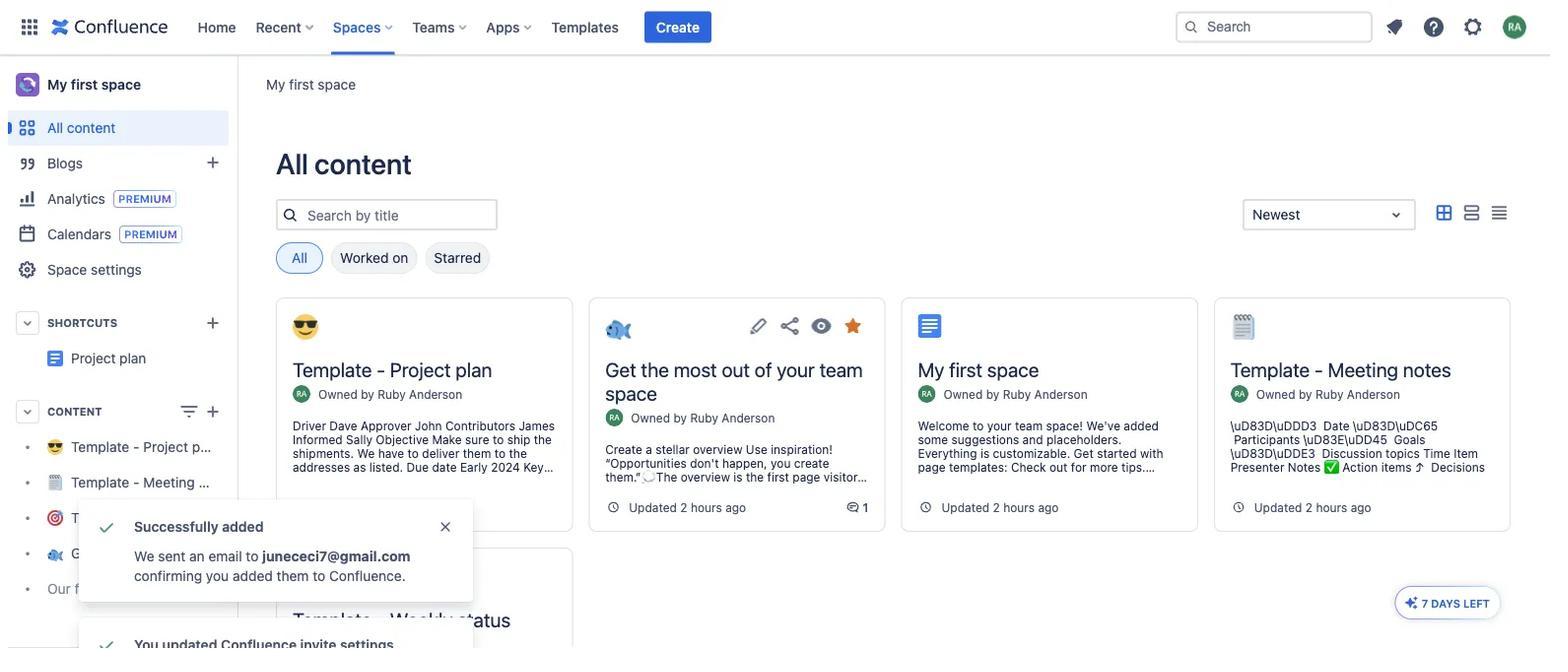 Task type: locate. For each thing, give the bounding box(es) containing it.
hours for my first space
[[1003, 501, 1035, 514]]

0 horizontal spatial meeting
[[143, 475, 195, 491]]

share image
[[778, 314, 802, 338], [465, 565, 489, 588]]

0 horizontal spatial my
[[47, 76, 67, 93]]

0 horizontal spatial 2
[[680, 501, 687, 514]]

starred
[[434, 250, 481, 266]]

\ud83d\uddd3  date \ud83d\udc65 participants \ud83e\udd45  goals \ud83d\udde3  discussion topics time item presenter notes     ✅  action items ⤴  decisions
[[1231, 419, 1485, 474]]

0 vertical spatial the
[[641, 358, 669, 381]]

success image down our final sales! draft
[[95, 634, 118, 649]]

open image
[[1385, 203, 1408, 227]]

3 updated 2 hours ago from the left
[[1254, 501, 1372, 514]]

2 updated from the left
[[942, 501, 990, 514]]

ruby for project
[[378, 387, 406, 401]]

successfully
[[134, 519, 218, 535]]

1 horizontal spatial your
[[777, 358, 815, 381]]

hours
[[691, 501, 722, 514], [1003, 501, 1035, 514], [1316, 501, 1348, 514]]

all content up search by title field
[[276, 147, 412, 180]]

comments image
[[845, 500, 861, 515]]

1 vertical spatial template - meeting notes
[[71, 475, 234, 491]]

template - weekly status report
[[71, 510, 275, 526], [293, 608, 511, 649]]

team inside tree
[[230, 545, 262, 562]]

1 horizontal spatial meeting
[[1328, 358, 1399, 381]]

0 horizontal spatial my first space
[[47, 76, 141, 93]]

my first space down "page" image
[[918, 358, 1039, 381]]

all content link
[[8, 110, 229, 146]]

out down edit image
[[722, 358, 750, 381]]

template - project plan inside "link"
[[71, 439, 219, 455]]

get the most out of your team space down edit image
[[605, 358, 863, 405]]

first
[[289, 76, 314, 92], [71, 76, 98, 93], [949, 358, 983, 381]]

tree
[[8, 430, 304, 607]]

2 ago from the left
[[1038, 501, 1059, 514]]

2 hours from the left
[[1003, 501, 1035, 514]]

1 vertical spatial team
[[230, 545, 262, 562]]

notes up successfully added
[[199, 475, 234, 491]]

anderson
[[409, 387, 462, 401], [1034, 387, 1088, 401], [1347, 387, 1400, 401], [722, 411, 775, 425]]

1 horizontal spatial first
[[289, 76, 314, 92]]

all right the create a blog image
[[276, 147, 308, 180]]

1 horizontal spatial template - weekly status report
[[293, 608, 511, 649]]

0 vertical spatial to
[[246, 548, 259, 565]]

1 horizontal spatial ago
[[1038, 501, 1059, 514]]

banner containing home
[[0, 0, 1550, 55]]

0 vertical spatial status
[[193, 510, 232, 526]]

0 horizontal spatial all content
[[47, 120, 116, 136]]

0 horizontal spatial template - meeting notes
[[71, 475, 234, 491]]

0 horizontal spatial team
[[230, 545, 262, 562]]

1 horizontal spatial all content
[[276, 147, 412, 180]]

0 horizontal spatial share image
[[465, 565, 489, 588]]

weekly down confluence.
[[390, 608, 453, 631]]

report
[[236, 510, 275, 526], [293, 632, 345, 649]]

1 vertical spatial added
[[233, 568, 273, 584]]

0 horizontal spatial to
[[246, 548, 259, 565]]

owned by ruby anderson for project
[[318, 387, 462, 401]]

0 vertical spatial your
[[777, 358, 815, 381]]

list image
[[1460, 201, 1483, 225]]

an
[[189, 548, 205, 565]]

:sunglasses: image
[[293, 314, 318, 340], [293, 314, 318, 340]]

weekly inside tree
[[143, 510, 189, 526]]

create a blog image
[[201, 151, 225, 174]]

status
[[193, 510, 232, 526], [458, 608, 511, 631]]

blogs link
[[8, 146, 229, 181]]

0 horizontal spatial out
[[157, 545, 178, 562]]

1 horizontal spatial 2
[[993, 501, 1000, 514]]

your inside tree
[[198, 545, 226, 562]]

team right an
[[230, 545, 262, 562]]

project plan down "all" button
[[229, 342, 304, 359]]

ruby for meeting
[[1316, 387, 1344, 401]]

0 vertical spatial template - project plan
[[293, 358, 492, 381]]

my first space up "all content" "link" at the top
[[47, 76, 141, 93]]

out inside get the most out of your team space link
[[157, 545, 178, 562]]

1 horizontal spatial notes
[[1403, 358, 1451, 381]]

0 vertical spatial content
[[67, 120, 116, 136]]

premium image for analytics
[[113, 190, 176, 208]]

my first space link
[[8, 65, 229, 104], [266, 74, 356, 94]]

meeting inside tree
[[143, 475, 195, 491]]

0 horizontal spatial get
[[71, 545, 94, 562]]

0 horizontal spatial content
[[67, 120, 116, 136]]

0 vertical spatial get
[[605, 358, 636, 381]]

\ud83d\udde3
[[1231, 446, 1316, 460]]

0 horizontal spatial template - weekly status report
[[71, 510, 275, 526]]

3 2 from the left
[[1306, 501, 1313, 514]]

2 horizontal spatial updated 2 hours ago
[[1254, 501, 1372, 514]]

anderson for project
[[409, 387, 462, 401]]

template - weekly status report down confluence.
[[293, 608, 511, 649]]

1 vertical spatial report
[[293, 632, 345, 649]]

get
[[605, 358, 636, 381], [71, 545, 94, 562]]

by
[[361, 387, 374, 401], [986, 387, 1000, 401], [1299, 387, 1312, 401], [674, 411, 687, 425]]

profile picture image
[[293, 385, 310, 403], [918, 385, 936, 403], [1231, 385, 1248, 403], [605, 409, 623, 427]]

by for project
[[361, 387, 374, 401]]

your
[[777, 358, 815, 381], [198, 545, 226, 562]]

home link
[[192, 11, 242, 43]]

0 vertical spatial notes
[[1403, 358, 1451, 381]]

project plan link
[[8, 341, 304, 376], [71, 350, 146, 367]]

template inside "link"
[[71, 439, 129, 455]]

\ud83e\udd45
[[1304, 433, 1388, 446]]

your up you
[[198, 545, 226, 562]]

\ud83d\udc65
[[1353, 419, 1438, 433]]

0 vertical spatial get the most out of your team space
[[605, 358, 863, 405]]

banner
[[0, 0, 1550, 55]]

1 horizontal spatial team
[[820, 358, 863, 381]]

days
[[1431, 597, 1461, 610]]

profile picture image for my first space
[[918, 385, 936, 403]]

our
[[47, 581, 71, 597]]

1 vertical spatial most
[[122, 545, 153, 562]]

all left the worked
[[292, 250, 308, 266]]

1 horizontal spatial updated
[[942, 501, 990, 514]]

template - weekly status report up sent
[[71, 510, 275, 526]]

1 updated from the left
[[629, 501, 677, 514]]

None text field
[[1253, 205, 1256, 225]]

report down them
[[293, 632, 345, 649]]

updated 2 hours ago for template
[[1254, 501, 1372, 514]]

ruby
[[378, 387, 406, 401], [1003, 387, 1031, 401], [1316, 387, 1344, 401], [690, 411, 718, 425]]

unwatch image
[[810, 314, 833, 338]]

template - meeting notes
[[1231, 358, 1451, 381], [71, 475, 234, 491]]

1 horizontal spatial status
[[458, 608, 511, 631]]

0 vertical spatial weekly
[[143, 510, 189, 526]]

0 horizontal spatial the
[[97, 545, 118, 562]]

most inside tree
[[122, 545, 153, 562]]

anderson for space
[[1034, 387, 1088, 401]]

ruby anderson link
[[378, 387, 462, 401], [1003, 387, 1088, 401], [1316, 387, 1400, 401], [690, 411, 775, 425]]

space inside tree
[[266, 545, 304, 562]]

1 horizontal spatial my
[[266, 76, 285, 92]]

- inside "link"
[[133, 439, 139, 455]]

template - meeting notes up \ud83e\udd45 on the right of the page
[[1231, 358, 1451, 381]]

2 2 from the left
[[993, 501, 1000, 514]]

first inside space 'element'
[[71, 76, 98, 93]]

updated
[[629, 501, 677, 514], [942, 501, 990, 514], [1254, 501, 1302, 514]]

of down successfully added
[[182, 545, 195, 562]]

my right collapse sidebar icon
[[266, 76, 285, 92]]

1 horizontal spatial share image
[[778, 314, 802, 338]]

1 2 from the left
[[680, 501, 687, 514]]

notification icon image
[[1383, 15, 1406, 39]]

0 horizontal spatial most
[[122, 545, 153, 562]]

1 horizontal spatial template - project plan
[[293, 358, 492, 381]]

0 vertical spatial success image
[[95, 515, 118, 539]]

template - meeting notes up "template - weekly status report" link
[[71, 475, 234, 491]]

1 horizontal spatial hours
[[1003, 501, 1035, 514]]

create link
[[644, 11, 712, 43]]

hours for template - meeting notes
[[1316, 501, 1348, 514]]

template - project plan
[[293, 358, 492, 381], [71, 439, 219, 455]]

notes up \ud83d\udc65
[[1403, 358, 1451, 381]]

all content up blogs
[[47, 120, 116, 136]]

1 horizontal spatial of
[[755, 358, 772, 381]]

get the most out of your team space inside get the most out of your team space link
[[71, 545, 304, 562]]

all button
[[276, 242, 323, 274]]

your down unwatch icon
[[777, 358, 815, 381]]

page image
[[918, 314, 942, 338]]

2 horizontal spatial hours
[[1316, 501, 1348, 514]]

all
[[47, 120, 63, 136], [276, 147, 308, 180], [292, 250, 308, 266]]

1 vertical spatial all content
[[276, 147, 412, 180]]

:fish: image
[[605, 314, 631, 340], [605, 314, 631, 340]]

2 horizontal spatial my first space
[[918, 358, 1039, 381]]

content up search by title field
[[315, 147, 412, 180]]

1 horizontal spatial to
[[313, 568, 325, 584]]

meeting up \ud83d\udc65
[[1328, 358, 1399, 381]]

1 vertical spatial out
[[157, 545, 178, 562]]

template - meeting notes inside tree
[[71, 475, 234, 491]]

settings icon image
[[1462, 15, 1485, 39]]

get inside tree
[[71, 545, 94, 562]]

the
[[641, 358, 669, 381], [97, 545, 118, 562]]

confluence image
[[51, 15, 168, 39], [51, 15, 168, 39]]

teams button
[[406, 11, 474, 43]]

1 vertical spatial your
[[198, 545, 226, 562]]

ruby anderson link for space
[[1003, 387, 1088, 401]]

0 horizontal spatial status
[[193, 510, 232, 526]]

0 vertical spatial added
[[222, 519, 264, 535]]

of
[[755, 358, 772, 381], [182, 545, 195, 562]]

0 vertical spatial out
[[722, 358, 750, 381]]

project plan down shortcuts dropdown button
[[71, 350, 146, 367]]

updated for my first space
[[942, 501, 990, 514]]

project plan link up change view image
[[8, 341, 304, 376]]

0 horizontal spatial updated 2 hours ago
[[629, 501, 746, 514]]

my
[[266, 76, 285, 92], [47, 76, 67, 93], [918, 358, 945, 381]]

get the most out of your team space
[[605, 358, 863, 405], [71, 545, 304, 562]]

success image
[[95, 515, 118, 539], [95, 634, 118, 649]]

most
[[674, 358, 717, 381], [122, 545, 153, 562]]

added up email
[[222, 519, 264, 535]]

to down junececi7@gmail.com
[[313, 568, 325, 584]]

appswitcher icon image
[[18, 15, 41, 39]]

get the most out of your team space down successfully
[[71, 545, 304, 562]]

status inside tree
[[193, 510, 232, 526]]

added down email
[[233, 568, 273, 584]]

0 vertical spatial all content
[[47, 120, 116, 136]]

1 vertical spatial meeting
[[143, 475, 195, 491]]

updated 2 hours ago for my
[[942, 501, 1059, 514]]

1 horizontal spatial updated 2 hours ago
[[942, 501, 1059, 514]]

starred button
[[425, 242, 490, 274]]

0 horizontal spatial of
[[182, 545, 195, 562]]

3 hours from the left
[[1316, 501, 1348, 514]]

template - project plan image
[[47, 351, 63, 367]]

collapse sidebar image
[[215, 65, 258, 104]]

by for space
[[986, 387, 1000, 401]]

we sent an email to junececi7@gmail.com confirming you added them to confluence.
[[134, 548, 411, 584]]

1 vertical spatial weekly
[[390, 608, 453, 631]]

1 horizontal spatial weekly
[[390, 608, 453, 631]]

2
[[680, 501, 687, 514], [993, 501, 1000, 514], [1306, 501, 1313, 514]]

tree inside space 'element'
[[8, 430, 304, 607]]

0 horizontal spatial ago
[[726, 501, 746, 514]]

our final sales! draft
[[47, 581, 187, 597]]

content up blogs
[[67, 120, 116, 136]]

search image
[[1184, 19, 1199, 35]]

Search by title field
[[302, 201, 496, 229]]

2 horizontal spatial 2
[[1306, 501, 1313, 514]]

all up blogs
[[47, 120, 63, 136]]

3 updated from the left
[[1254, 501, 1302, 514]]

0 horizontal spatial hours
[[691, 501, 722, 514]]

premium image inside analytics link
[[113, 190, 176, 208]]

of down edit image
[[755, 358, 772, 381]]

0 horizontal spatial updated
[[629, 501, 677, 514]]

1 hours from the left
[[691, 501, 722, 514]]

meeting up successfully
[[143, 475, 195, 491]]

my first space link down recent popup button
[[266, 74, 356, 94]]

confirming
[[134, 568, 202, 584]]

0 horizontal spatial get the most out of your team space
[[71, 545, 304, 562]]

1 vertical spatial notes
[[199, 475, 234, 491]]

ago
[[726, 501, 746, 514], [1038, 501, 1059, 514], [1351, 501, 1372, 514]]

weekly up get the most out of your team space link
[[143, 510, 189, 526]]

0 vertical spatial template - weekly status report
[[71, 510, 275, 526]]

to
[[246, 548, 259, 565], [313, 568, 325, 584]]

them
[[276, 568, 309, 584]]

1 vertical spatial template - weekly status report
[[293, 608, 511, 649]]

notes
[[1403, 358, 1451, 381], [199, 475, 234, 491]]

2 updated 2 hours ago from the left
[[942, 501, 1059, 514]]

tree containing template - project plan
[[8, 430, 304, 607]]

my first space
[[266, 76, 356, 92], [47, 76, 141, 93], [918, 358, 1039, 381]]

success image down template - meeting notes link at the bottom left of the page
[[95, 515, 118, 539]]

notes inside template - meeting notes link
[[199, 475, 234, 491]]

my first space down recent popup button
[[266, 76, 356, 92]]

owned for space
[[944, 387, 983, 401]]

out up confirming
[[157, 545, 178, 562]]

0 vertical spatial premium image
[[113, 190, 176, 208]]

anderson for meeting
[[1347, 387, 1400, 401]]

7 days left
[[1422, 597, 1490, 610]]

2 horizontal spatial first
[[949, 358, 983, 381]]

premium image inside calendars link
[[119, 226, 182, 243]]

premium image up space settings 'link'
[[119, 226, 182, 243]]

premium image down blogs link
[[113, 190, 176, 208]]

owned by ruby anderson for space
[[944, 387, 1088, 401]]

premium image
[[113, 190, 176, 208], [119, 226, 182, 243]]

project plan link down shortcuts dropdown button
[[71, 350, 146, 367]]

my first space link up "all content" "link" at the top
[[8, 65, 229, 104]]

my up "all content" "link" at the top
[[47, 76, 67, 93]]

project
[[229, 342, 274, 359], [71, 350, 116, 367], [390, 358, 451, 381], [143, 439, 188, 455]]

0 vertical spatial team
[[820, 358, 863, 381]]

topics
[[1386, 446, 1420, 460]]

all content
[[47, 120, 116, 136], [276, 147, 412, 180]]

worked on button
[[331, 242, 417, 274]]

my down "page" image
[[918, 358, 945, 381]]

create
[[656, 19, 700, 35]]

premium image for calendars
[[119, 226, 182, 243]]

worked
[[340, 250, 389, 266]]

team
[[820, 358, 863, 381], [230, 545, 262, 562]]

to right email
[[246, 548, 259, 565]]

2 vertical spatial all
[[292, 250, 308, 266]]

out inside 'get the most out of your team space'
[[722, 358, 750, 381]]

-
[[377, 358, 385, 381], [1315, 358, 1323, 381], [133, 439, 139, 455], [133, 475, 139, 491], [133, 510, 139, 526], [377, 608, 385, 631]]

meeting
[[1328, 358, 1399, 381], [143, 475, 195, 491]]

plan inside "link"
[[192, 439, 219, 455]]

1 vertical spatial template - project plan
[[71, 439, 219, 455]]

report inside space 'element'
[[236, 510, 275, 526]]

home
[[198, 19, 236, 35]]

:dart: image
[[293, 565, 318, 590], [293, 565, 318, 590]]

owned
[[318, 387, 358, 401], [944, 387, 983, 401], [1256, 387, 1296, 401], [631, 411, 670, 425]]

junececi7@gmail.com
[[262, 548, 411, 565]]

report up email
[[236, 510, 275, 526]]

added
[[222, 519, 264, 535], [233, 568, 273, 584]]

3 ago from the left
[[1351, 501, 1372, 514]]

team down unstar "icon"
[[820, 358, 863, 381]]

1 horizontal spatial out
[[722, 358, 750, 381]]

owned by ruby anderson
[[318, 387, 462, 401], [944, 387, 1088, 401], [1256, 387, 1400, 401], [631, 411, 775, 425]]

space settings
[[47, 262, 142, 278]]

ruby anderson link for meeting
[[1316, 387, 1400, 401]]

0 vertical spatial all
[[47, 120, 63, 136]]

1 horizontal spatial most
[[674, 358, 717, 381]]

analytics
[[47, 190, 105, 206]]

1 vertical spatial premium image
[[119, 226, 182, 243]]

confluence.
[[329, 568, 406, 584]]

template - project plan link
[[8, 430, 229, 465]]

space
[[318, 76, 356, 92], [101, 76, 141, 93], [987, 358, 1039, 381], [605, 381, 657, 405], [266, 545, 304, 562]]

successfully added
[[134, 519, 264, 535]]

0 vertical spatial report
[[236, 510, 275, 526]]

added inside we sent an email to junececi7@gmail.com confirming you added them to confluence.
[[233, 568, 273, 584]]

1 vertical spatial get
[[71, 545, 94, 562]]

1 vertical spatial success image
[[95, 634, 118, 649]]

left
[[1463, 597, 1490, 610]]

template
[[293, 358, 372, 381], [1231, 358, 1310, 381], [71, 439, 129, 455], [71, 475, 129, 491], [71, 510, 129, 526], [293, 608, 372, 631]]

0 vertical spatial most
[[674, 358, 717, 381]]



Task type: vqa. For each thing, say whether or not it's contained in the screenshot.
topics
yes



Task type: describe. For each thing, give the bounding box(es) containing it.
1 horizontal spatial the
[[641, 358, 669, 381]]

apps button
[[480, 11, 540, 43]]

ruby anderson link for most
[[690, 411, 775, 425]]

profile picture image for template - project plan
[[293, 385, 310, 403]]

premium icon image
[[1404, 595, 1420, 611]]

1 horizontal spatial my first space link
[[266, 74, 356, 94]]

spaces
[[333, 19, 381, 35]]

templates
[[551, 19, 619, 35]]

template inside template - weekly status report
[[293, 608, 372, 631]]

sales!
[[105, 581, 142, 597]]

final
[[75, 581, 101, 597]]

the inside tree
[[97, 545, 118, 562]]

project inside "link"
[[143, 439, 188, 455]]

unstar image
[[841, 314, 865, 338]]

on
[[392, 250, 408, 266]]

add shortcut image
[[201, 311, 225, 335]]

content
[[47, 406, 102, 418]]

anderson for most
[[722, 411, 775, 425]]

Search field
[[1176, 11, 1373, 43]]

owned by ruby anderson for most
[[631, 411, 775, 425]]

0 horizontal spatial my first space link
[[8, 65, 229, 104]]

notes
[[1288, 460, 1321, 474]]

recent button
[[250, 11, 321, 43]]

0 horizontal spatial project plan
[[71, 350, 146, 367]]

we
[[134, 548, 154, 565]]

calendars
[[47, 226, 111, 242]]

0 vertical spatial share image
[[778, 314, 802, 338]]

shortcuts
[[47, 317, 117, 330]]

email
[[208, 548, 242, 565]]

profile picture image for get the most out of your team space
[[605, 409, 623, 427]]

your inside 'get the most out of your team space'
[[777, 358, 815, 381]]

apps
[[486, 19, 520, 35]]

space element
[[0, 55, 304, 649]]

1 horizontal spatial my first space
[[266, 76, 356, 92]]

1 vertical spatial to
[[313, 568, 325, 584]]

global element
[[12, 0, 1172, 55]]

draft
[[150, 584, 187, 597]]

help icon image
[[1422, 15, 1446, 39]]

2 for template - meeting notes
[[1306, 501, 1313, 514]]

my first space inside my first space link
[[47, 76, 141, 93]]

weekly inside template - weekly status report
[[390, 608, 453, 631]]

ago for my first space
[[1038, 501, 1059, 514]]

1 horizontal spatial report
[[293, 632, 345, 649]]

profile picture image for template - meeting notes
[[1231, 385, 1248, 403]]

by for most
[[674, 411, 687, 425]]

ruby for most
[[690, 411, 718, 425]]

participants
[[1234, 433, 1300, 446]]

owned for meeting
[[1256, 387, 1296, 401]]

2 horizontal spatial my
[[918, 358, 945, 381]]

0 vertical spatial meeting
[[1328, 358, 1399, 381]]

get inside 'get the most out of your team space'
[[605, 358, 636, 381]]

time
[[1423, 446, 1451, 460]]

content button
[[8, 394, 229, 430]]

teams
[[412, 19, 455, 35]]

sent
[[158, 548, 186, 565]]

templates link
[[546, 11, 625, 43]]

1 vertical spatial all
[[276, 147, 308, 180]]

✅
[[1324, 460, 1336, 474]]

items
[[1381, 460, 1412, 474]]

template - meeting notes link
[[8, 465, 234, 501]]

compact list image
[[1487, 201, 1511, 225]]

ago for template - meeting notes
[[1351, 501, 1372, 514]]

settings
[[91, 262, 142, 278]]

template - weekly status report inside tree
[[71, 510, 275, 526]]

of inside get the most out of your team space link
[[182, 545, 195, 562]]

2 for my first space
[[993, 501, 1000, 514]]

1 vertical spatial status
[[458, 608, 511, 631]]

calendars link
[[8, 217, 229, 252]]

worked on
[[340, 250, 408, 266]]

item
[[1454, 446, 1478, 460]]

7 days left button
[[1396, 587, 1500, 619]]

analytics link
[[8, 181, 229, 217]]

content inside "link"
[[67, 120, 116, 136]]

owned by ruby anderson for meeting
[[1256, 387, 1400, 401]]

1 vertical spatial share image
[[465, 565, 489, 588]]

shortcuts button
[[8, 306, 229, 341]]

1 ago from the left
[[726, 501, 746, 514]]

get the most out of your team space link
[[8, 536, 304, 572]]

:notepad_spiral: image
[[1231, 314, 1256, 340]]

ruby for space
[[1003, 387, 1031, 401]]

\ud83d\uddd3
[[1231, 419, 1317, 433]]

template - weekly status report link
[[8, 501, 275, 536]]

all inside "all content" "link"
[[47, 120, 63, 136]]

space
[[47, 262, 87, 278]]

- inside template - weekly status report
[[377, 608, 385, 631]]

your profile and preferences image
[[1503, 15, 1527, 39]]

1 horizontal spatial template - meeting notes
[[1231, 358, 1451, 381]]

dismiss image
[[438, 519, 453, 535]]

owned for most
[[631, 411, 670, 425]]

most inside 'get the most out of your team space'
[[674, 358, 717, 381]]

space inside 'get the most out of your team space'
[[605, 381, 657, 405]]

updated for template - meeting notes
[[1254, 501, 1302, 514]]

1 success image from the top
[[95, 515, 118, 539]]

1 horizontal spatial get the most out of your team space
[[605, 358, 863, 405]]

spaces button
[[327, 11, 400, 43]]

7
[[1422, 597, 1428, 610]]

you
[[206, 568, 229, 584]]

by for meeting
[[1299, 387, 1312, 401]]

2 success image from the top
[[95, 634, 118, 649]]

cards image
[[1432, 201, 1456, 225]]

space settings link
[[8, 252, 229, 288]]

⤴
[[1415, 460, 1425, 474]]

edit image
[[747, 314, 770, 338]]

owned for project
[[318, 387, 358, 401]]

team inside 'get the most out of your team space'
[[820, 358, 863, 381]]

all content inside "link"
[[47, 120, 116, 136]]

newest
[[1253, 206, 1300, 223]]

change view image
[[177, 400, 201, 424]]

:notepad_spiral: image
[[1231, 314, 1256, 340]]

1
[[863, 501, 869, 514]]

1 horizontal spatial project plan
[[229, 342, 304, 359]]

1 horizontal spatial content
[[315, 147, 412, 180]]

ruby anderson link for project
[[378, 387, 462, 401]]

of inside 'get the most out of your team space'
[[755, 358, 772, 381]]

presenter
[[1231, 460, 1285, 474]]

my inside space 'element'
[[47, 76, 67, 93]]

blogs
[[47, 155, 83, 171]]

recent
[[256, 19, 301, 35]]

all inside "all" button
[[292, 250, 308, 266]]

1 updated 2 hours ago from the left
[[629, 501, 746, 514]]

create a page image
[[201, 400, 225, 424]]



